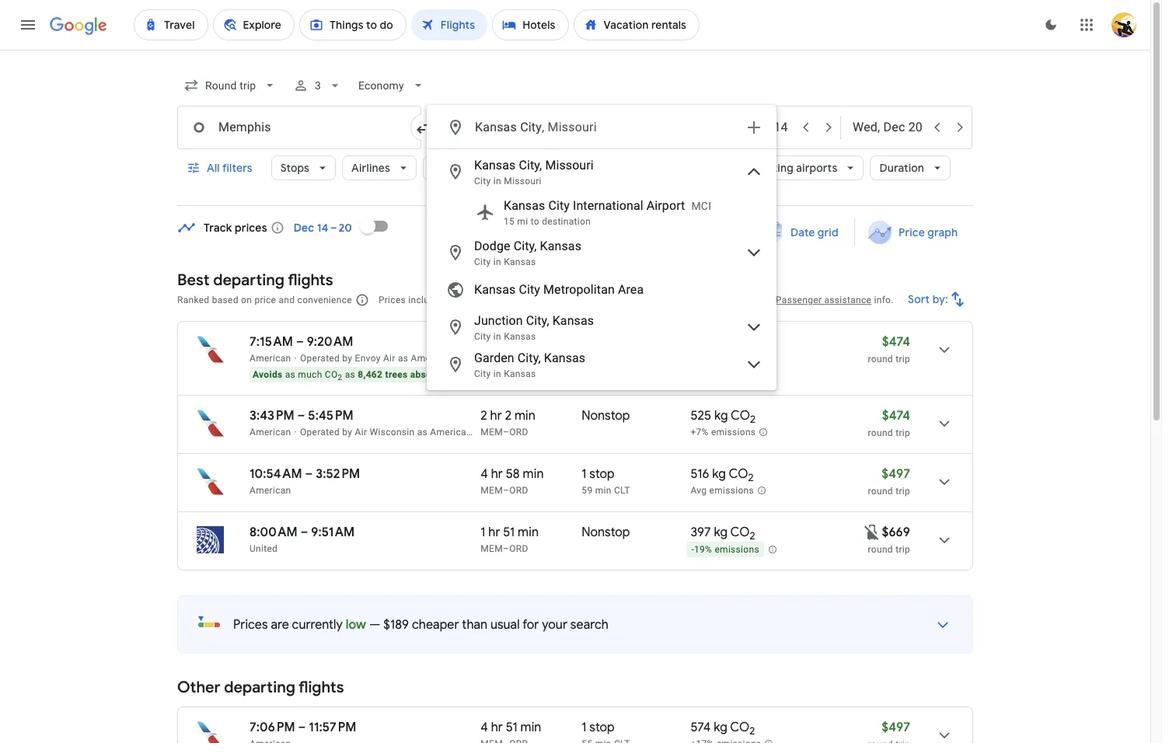 Task type: locate. For each thing, give the bounding box(es) containing it.
change appearance image
[[1033, 6, 1070, 44]]

1 vertical spatial stop
[[590, 720, 615, 736]]

min inside 2 hr 5 min mem – ord
[[515, 334, 536, 350]]

envoy
[[355, 353, 381, 364]]

2 up +7% emissions
[[751, 413, 756, 426]]

kansas inside the kansas city international airport mci 15 mi to destination
[[504, 198, 545, 213]]

stop right total duration 4 hr 51 min. element
[[590, 720, 615, 736]]

city, for kansas
[[519, 158, 542, 173]]

kg for 397
[[714, 525, 728, 541]]

$497 left flight details. leaves memphis international airport at 7:06 pm on thursday, december 14 and arrives at o'hare international airport at 11:57 pm on thursday, december 14. icon
[[882, 720, 911, 736]]

nonstop flight. element down clt
[[582, 525, 630, 543]]

mem inside 2 hr 5 min mem – ord
[[481, 353, 503, 364]]

3 round from the top
[[868, 486, 894, 497]]

round down 474 us dollars text box
[[868, 354, 894, 365]]

0 vertical spatial 51
[[503, 525, 515, 541]]

this price for this flight doesn't include overhead bin access. if you need a carry-on bag, use the bags filter to update prices. image
[[864, 523, 882, 542]]

round down 474 us dollars text field
[[868, 428, 894, 439]]

other departing flights
[[177, 678, 344, 698]]

1 vertical spatial missouri
[[545, 158, 594, 173]]

co inside avoids as much co 2 as 8,462 trees absorb in a day
[[325, 369, 338, 380]]

2 trip from the top
[[896, 428, 911, 439]]

city inside garden city, kansas city in kansas
[[474, 369, 491, 380]]

ranked
[[177, 295, 210, 306]]

1 vertical spatial $474 round trip
[[868, 408, 911, 439]]

missouri up "mi"
[[504, 176, 542, 187]]

round down this price for this flight doesn't include overhead bin access. if you need a carry-on bag, use the bags filter to update prices. icon
[[868, 544, 894, 555]]

1 round from the top
[[868, 354, 894, 365]]

ord down 58
[[510, 485, 529, 496]]

1 horizontal spatial air
[[383, 353, 396, 364]]

Departure text field
[[722, 107, 793, 149]]

kg inside 516 kg co 2
[[713, 467, 726, 482]]

4 ord from the top
[[510, 544, 529, 555]]

1 $474 from the top
[[882, 334, 911, 350]]

-
[[692, 354, 694, 365], [692, 545, 694, 555]]

avg emissions
[[691, 485, 754, 496]]

- down the 397
[[692, 545, 694, 555]]

toggle nearby airports for kansas city, missouri image
[[745, 163, 764, 181]]

nonstop flight. element down garden city, kansas option
[[582, 408, 630, 426]]

ord inside the 1 hr 51 min mem – ord
[[510, 544, 529, 555]]

1 vertical spatial -
[[692, 545, 694, 555]]

a
[[454, 369, 459, 380]]

1 4 from the top
[[481, 467, 488, 482]]

optional
[[592, 295, 628, 306]]

1 vertical spatial 1
[[481, 525, 486, 541]]

hr inside 2 hr 2 min mem – ord
[[490, 408, 502, 424]]

1 horizontal spatial prices
[[379, 295, 406, 306]]

2 inside 397 kg co 2
[[750, 530, 756, 543]]

– left 9:51 am
[[301, 525, 308, 541]]

ord
[[510, 353, 529, 364], [510, 427, 529, 438], [510, 485, 529, 496], [510, 544, 529, 555]]

2 nonstop flight. element from the top
[[582, 525, 630, 543]]

1 vertical spatial price
[[899, 226, 925, 240]]

ord inside '4 hr 58 min mem – ord'
[[510, 485, 529, 496]]

departing up "7:06 pm"
[[224, 678, 295, 698]]

2 nonstop from the top
[[582, 525, 630, 541]]

in left a
[[443, 369, 452, 380]]

2 $474 from the top
[[882, 408, 911, 424]]

1 for 1 hr 51 min
[[481, 525, 486, 541]]

0 vertical spatial 3
[[315, 79, 321, 92]]

19%
[[694, 545, 713, 555]]

Departure time: 8:00 AM. text field
[[250, 525, 298, 541]]

525
[[691, 408, 712, 424]]

min right 59
[[595, 485, 612, 496]]

city, down junction city, kansas city in kansas
[[518, 351, 541, 366]]

prices
[[235, 221, 267, 235]]

kansas inside the kansas city, missouri city in missouri
[[474, 158, 516, 173]]

kg inside '525 kg co 2'
[[715, 408, 728, 424]]

2 up -19% emissions at bottom right
[[750, 530, 756, 543]]

eagle up day
[[455, 353, 479, 364]]

1 horizontal spatial and
[[668, 295, 685, 306]]

– down 5
[[503, 353, 510, 364]]

kansas city metropolitan area
[[474, 282, 644, 297]]

as
[[398, 353, 408, 364], [285, 369, 296, 380], [345, 369, 355, 380], [417, 427, 428, 438]]

ord inside 2 hr 5 min mem – ord
[[510, 353, 529, 364]]

kansas down junction city, kansas city in kansas
[[544, 351, 586, 366]]

city for junction
[[474, 331, 491, 342]]

stop inside 1 stop 59 min clt
[[590, 467, 615, 482]]

flights up convenience
[[288, 271, 333, 290]]

2 ord from the top
[[510, 427, 529, 438]]

in inside garden city, kansas city in kansas
[[494, 369, 502, 380]]

2 inside '525 kg co 2'
[[751, 413, 756, 426]]

kansas right bags
[[474, 158, 516, 173]]

flight details. leaves memphis international airport at 7:15 am on thursday, december 14 and arrives at o'hare international airport at 9:20 am on thursday, december 14. image
[[926, 331, 964, 369]]

4 hr 58 min mem – ord
[[481, 467, 544, 496]]

city, inside garden city, kansas city in kansas
[[518, 351, 541, 366]]

2 down avoids as much co2 as 8462 trees absorb in a day. learn more about this calculation. icon in the left of the page
[[481, 408, 487, 424]]

price for price
[[500, 161, 526, 175]]

ord for 5
[[510, 353, 529, 364]]

as left 8,462 at the left of the page
[[345, 369, 355, 380]]

hr inside 2 hr 5 min mem – ord
[[490, 334, 502, 350]]

1 vertical spatial nonstop
[[582, 525, 630, 541]]

Where else? text field
[[474, 109, 736, 146]]

min down garden city, kansas city in kansas
[[515, 408, 536, 424]]

1 inside the 1 hr 51 min mem – ord
[[481, 525, 486, 541]]

Arrival time: 9:51 AM. text field
[[311, 525, 355, 541]]

kg for 516
[[713, 467, 726, 482]]

co up +7% emissions
[[731, 408, 751, 424]]

dodge
[[474, 239, 511, 254]]

in right bags popup button
[[494, 176, 502, 187]]

3 ord from the top
[[510, 485, 529, 496]]

4 for 4 hr 58 min mem – ord
[[481, 467, 488, 482]]

1 operated from the top
[[300, 353, 340, 364]]

28%
[[694, 354, 713, 365]]

hr
[[490, 334, 502, 350], [490, 408, 502, 424], [491, 467, 503, 482], [489, 525, 500, 541], [491, 720, 503, 736]]

1 mem from the top
[[481, 353, 503, 364]]

2 by from the top
[[342, 427, 353, 438]]

destination, select multiple airports image
[[745, 118, 764, 137]]

4 mem from the top
[[481, 544, 503, 555]]

price inside popup button
[[500, 161, 526, 175]]

co inside 574 kg co 2
[[731, 720, 750, 736]]

include
[[409, 295, 440, 306]]

2 up "avg emissions"
[[748, 471, 754, 485]]

None field
[[177, 72, 284, 100], [353, 72, 432, 100], [177, 72, 284, 100], [353, 72, 432, 100]]

1 stop flight. element for 4 hr 51 min
[[582, 720, 615, 738]]

kg up "avg emissions"
[[713, 467, 726, 482]]

0 vertical spatial nonstop
[[582, 408, 630, 424]]

city, down "mi"
[[514, 239, 537, 254]]

1 by from the top
[[342, 353, 353, 364]]

$474 left flight details. leaves memphis international airport at 3:43 pm on thursday, december 14 and arrives at o'hare international airport at 5:45 pm on thursday, december 14. icon
[[882, 408, 911, 424]]

1 inside 1 stop 59 min clt
[[582, 467, 587, 482]]

operated down 5:45 pm
[[300, 427, 340, 438]]

0 vertical spatial $474
[[882, 334, 911, 350]]

air up trees
[[383, 353, 396, 364]]

hr inside the 1 hr 51 min mem – ord
[[489, 525, 500, 541]]

round inside $497 round trip
[[868, 486, 894, 497]]

0 vertical spatial by
[[342, 353, 353, 364]]

4
[[481, 467, 488, 482], [481, 720, 488, 736]]

2 round from the top
[[868, 428, 894, 439]]

round for 2 hr 2 min
[[868, 428, 894, 439]]

min for 4 hr 58 min
[[523, 467, 544, 482]]

2 4 from the top
[[481, 720, 488, 736]]

574
[[691, 720, 711, 736]]

– inside 2 hr 2 min mem – ord
[[503, 427, 510, 438]]

1 $474 round trip from the top
[[868, 334, 911, 365]]

mi
[[517, 216, 528, 227]]

avoids as much co2 as 8462 trees absorb in a day. learn more about this calculation. image
[[484, 370, 493, 380]]

clt
[[614, 485, 630, 496]]

3 trip from the top
[[896, 486, 911, 497]]

9:51 am
[[311, 525, 355, 541]]

2 1 stop flight. element from the top
[[582, 720, 615, 738]]

nonstop for 1 hr 51 min
[[582, 525, 630, 541]]

Arrival time: 5:45 PM. text field
[[308, 408, 354, 424]]

2 right '574'
[[750, 725, 756, 738]]

eagle down 'total duration 2 hr 2 min.' element
[[474, 427, 498, 438]]

garden
[[474, 351, 515, 366]]

0 vertical spatial $497
[[882, 467, 911, 482]]

0 vertical spatial stop
[[590, 467, 615, 482]]

trip down 474 us dollars text box
[[896, 354, 911, 365]]

in down dodge
[[494, 257, 502, 268]]

1 horizontal spatial price
[[899, 226, 925, 240]]

junction
[[474, 313, 523, 328]]

for
[[537, 295, 549, 306], [523, 617, 539, 633]]

1
[[582, 467, 587, 482], [481, 525, 486, 541], [582, 720, 587, 736]]

mem inside the 1 hr 51 min mem – ord
[[481, 544, 503, 555]]

1 vertical spatial $497
[[882, 720, 911, 736]]

co for 51
[[731, 525, 750, 541]]

departing
[[213, 271, 285, 290], [224, 678, 295, 698]]

hr for 1 hr 51 min
[[489, 525, 500, 541]]

min inside total duration 4 hr 51 min. element
[[521, 720, 542, 736]]

0 horizontal spatial price
[[500, 161, 526, 175]]

price inside button
[[899, 226, 925, 240]]

co inside 397 kg co 2
[[731, 525, 750, 541]]

1 right 4 hr 51 min
[[582, 720, 587, 736]]

min for 1 hr 51 min
[[518, 525, 539, 541]]

mem down total duration 4 hr 58 min. element
[[481, 485, 503, 496]]

$497 inside $497 round trip
[[882, 467, 911, 482]]

dec 14 – 20
[[294, 221, 352, 235]]

in inside dodge city, kansas city in kansas
[[494, 257, 502, 268]]

0 vertical spatial 1 stop flight. element
[[582, 467, 615, 485]]

missouri
[[548, 120, 597, 135], [545, 158, 594, 173], [504, 176, 542, 187]]

1 horizontal spatial 3
[[552, 295, 557, 306]]

city, inside dodge city, kansas city in kansas
[[514, 239, 537, 254]]

2 and from the left
[[668, 295, 685, 306]]

leaves memphis international airport at 7:06 pm on thursday, december 14 and arrives at o'hare international airport at 11:57 pm on thursday, december 14. element
[[250, 720, 357, 736]]

city inside the kansas city, missouri city in missouri
[[474, 176, 491, 187]]

by down "arrival time: 5:45 pm." text box
[[342, 427, 353, 438]]

0 vertical spatial operated
[[300, 353, 340, 364]]

nonstop down garden city, kansas option
[[582, 408, 630, 424]]

kg right '574'
[[714, 720, 728, 736]]

hr inside '4 hr 58 min mem – ord'
[[491, 467, 503, 482]]

graph
[[928, 226, 958, 240]]

and right 'price'
[[279, 295, 295, 306]]

flight details. leaves memphis international airport at 8:00 am on thursday, december 14 and arrives at o'hare international airport at 9:51 am on thursday, december 14. image
[[926, 522, 964, 559]]

2 down garden city, kansas city in kansas
[[505, 408, 512, 424]]

junction city, kansas option
[[428, 309, 776, 346]]

1 ord from the top
[[510, 353, 529, 364]]

operated for 9:20 am
[[300, 353, 340, 364]]

1 nonstop from the top
[[582, 408, 630, 424]]

516 kg co 2
[[691, 467, 754, 485]]

– left 3:52 pm
[[305, 467, 313, 482]]

3 mem from the top
[[481, 485, 503, 496]]

min inside '4 hr 58 min mem – ord'
[[523, 467, 544, 482]]

american up absorb
[[411, 353, 453, 364]]

missouri down ‌, missouri
[[545, 158, 594, 173]]

574 kg co 2
[[691, 720, 756, 738]]

emissions down '525 kg co 2' at right bottom
[[712, 427, 756, 438]]

1 stop flight. element for 4 hr 58 min
[[582, 467, 615, 485]]

Arrival time: 11:57 PM. text field
[[309, 720, 357, 736]]

stop
[[590, 467, 615, 482], [590, 720, 615, 736]]

operated
[[300, 353, 340, 364], [300, 427, 340, 438]]

0 horizontal spatial and
[[279, 295, 295, 306]]

absorb
[[410, 369, 441, 380]]

2 - from the top
[[692, 545, 694, 555]]

2 inside 2 hr 5 min mem – ord
[[481, 334, 487, 350]]

prices are currently low — $189 cheaper than usual for your search
[[233, 617, 609, 633]]

in for junction
[[494, 331, 502, 342]]

main menu image
[[19, 16, 37, 34]]

kansas city metropolitan area option
[[428, 271, 776, 309]]

1 vertical spatial $474
[[882, 408, 911, 424]]

wisconsin
[[370, 427, 415, 438]]

main content containing best departing flights
[[177, 208, 974, 743]]

+7%
[[691, 427, 709, 438]]

city inside dodge city, kansas city in kansas
[[474, 257, 491, 268]]

5
[[505, 334, 512, 350]]

3:43 pm
[[250, 408, 295, 424]]

for left your in the bottom of the page
[[523, 617, 539, 633]]

all filters button
[[177, 149, 265, 187]]

4 hr 51 min
[[481, 720, 542, 736]]

min down '4 hr 58 min mem – ord'
[[518, 525, 539, 541]]

2 stop from the top
[[590, 720, 615, 736]]

operated up much
[[300, 353, 340, 364]]

51 for 4
[[506, 720, 518, 736]]

nonstop down clt
[[582, 525, 630, 541]]

city,
[[519, 158, 542, 173], [514, 239, 537, 254], [526, 313, 550, 328], [518, 351, 541, 366]]

$474 round trip for 2 hr 2 min
[[868, 408, 911, 439]]

1 vertical spatial air
[[355, 427, 367, 438]]

garden city, kansas option
[[428, 346, 776, 383]]

price up 15
[[500, 161, 526, 175]]

city, up total duration 2 hr 5 min. element
[[526, 313, 550, 328]]

flights
[[288, 271, 333, 290], [299, 678, 344, 698]]

1 vertical spatial 51
[[506, 720, 518, 736]]

trip for 2 hr 2 min
[[896, 428, 911, 439]]

convenience
[[298, 295, 352, 306]]

trip down $669
[[896, 544, 911, 555]]

city inside junction city, kansas city in kansas
[[474, 331, 491, 342]]

1 stop from the top
[[590, 467, 615, 482]]

in right avoids as much co2 as 8462 trees absorb in a day. learn more about this calculation. icon in the left of the page
[[494, 369, 502, 380]]

3 inside popup button
[[315, 79, 321, 92]]

min inside the 1 hr 51 min mem – ord
[[518, 525, 539, 541]]

3
[[315, 79, 321, 92], [552, 295, 557, 306]]

and right 'charges'
[[668, 295, 685, 306]]

in inside the kansas city, missouri city in missouri
[[494, 176, 502, 187]]

min left 1 stop
[[521, 720, 542, 736]]

1 1 stop flight. element from the top
[[582, 467, 615, 485]]

min right 58
[[523, 467, 544, 482]]

city inside the kansas city international airport mci 15 mi to destination
[[549, 198, 570, 213]]

1 vertical spatial 4
[[481, 720, 488, 736]]

525 kg co 2
[[691, 408, 756, 426]]

1 down '4 hr 58 min mem – ord'
[[481, 525, 486, 541]]

in for dodge
[[494, 257, 502, 268]]

2 inside 574 kg co 2
[[750, 725, 756, 738]]

1 nonstop flight. element from the top
[[582, 408, 630, 426]]

main content
[[177, 208, 974, 743]]

8:00 am – 9:51 am united
[[250, 525, 355, 555]]

based
[[212, 295, 239, 306]]

1 vertical spatial operated
[[300, 427, 340, 438]]

by for 5:45 pm
[[342, 427, 353, 438]]

for right fees
[[537, 295, 549, 306]]

kansas
[[474, 158, 516, 173], [504, 198, 545, 213], [540, 239, 582, 254], [504, 257, 536, 268], [474, 282, 516, 297], [553, 313, 594, 328], [504, 331, 536, 342], [544, 351, 586, 366], [504, 369, 536, 380]]

kg inside 397 kg co 2
[[714, 525, 728, 541]]

min inside 1 stop 59 min clt
[[595, 485, 612, 496]]

2 mem from the top
[[481, 427, 503, 438]]

2 right much
[[338, 374, 343, 382]]

1 stop flight. element
[[582, 467, 615, 485], [582, 720, 615, 738]]

None search field
[[177, 67, 974, 390]]

prices left are
[[233, 617, 268, 633]]

mem for 2 hr 2 min
[[481, 427, 503, 438]]

0 vertical spatial -
[[692, 354, 694, 365]]

4 trip from the top
[[896, 544, 911, 555]]

1 vertical spatial by
[[342, 427, 353, 438]]

list box
[[428, 149, 776, 390]]

- inside the -28% emissions popup button
[[692, 354, 694, 365]]

Departure time: 7:06 PM. text field
[[250, 720, 295, 736]]

by left envoy
[[342, 353, 353, 364]]

0 vertical spatial price
[[500, 161, 526, 175]]

0 vertical spatial 4
[[481, 467, 488, 482]]

1 vertical spatial eagle
[[474, 427, 498, 438]]

1 trip from the top
[[896, 354, 911, 365]]

+
[[507, 295, 513, 306]]

– down total duration 1 hr 51 min. element
[[503, 544, 510, 555]]

$474 round trip up $497 text field at the bottom right of the page
[[868, 408, 911, 439]]

– down 58
[[503, 485, 510, 496]]

$474 round trip for 2 hr 5 min
[[868, 334, 911, 365]]

1 and from the left
[[279, 295, 295, 306]]

date grid
[[791, 226, 839, 240]]

– right 7:15 am
[[296, 334, 304, 350]]

$497 for $497
[[882, 720, 911, 736]]

0 horizontal spatial 3
[[315, 79, 321, 92]]

american down departure time: 7:15 am. "text field"
[[250, 353, 291, 364]]

1 vertical spatial departing
[[224, 678, 295, 698]]

city for kansas
[[474, 176, 491, 187]]

co up -19% emissions at bottom right
[[731, 525, 750, 541]]

toggle nearby airports for dodge city, kansas image
[[745, 243, 764, 262]]

leaves memphis international airport at 8:00 am on thursday, december 14 and arrives at o'hare international airport at 9:51 am on thursday, december 14. element
[[250, 525, 355, 541]]

assistance
[[825, 295, 872, 306]]

0 vertical spatial prices
[[379, 295, 406, 306]]

grid
[[818, 226, 839, 240]]

price
[[255, 295, 276, 306]]

co right '574'
[[731, 720, 750, 736]]

min right 5
[[515, 334, 536, 350]]

$474
[[882, 334, 911, 350], [882, 408, 911, 424]]

much
[[298, 369, 322, 380]]

kg up +7% emissions
[[715, 408, 728, 424]]

stop up 59
[[590, 467, 615, 482]]

- up 525
[[692, 354, 694, 365]]

mem inside '4 hr 58 min mem – ord'
[[481, 485, 503, 496]]

2 $497 from the top
[[882, 720, 911, 736]]

3 button
[[287, 67, 349, 104]]

$474 round trip left flight details. leaves memphis international airport at 7:15 am on thursday, december 14 and arrives at o'hare international airport at 9:20 am on thursday, december 14. image
[[868, 334, 911, 365]]

none search field containing ‌, missouri
[[177, 67, 974, 390]]

– inside 2 hr 5 min mem – ord
[[503, 353, 510, 364]]

co inside '525 kg co 2'
[[731, 408, 751, 424]]

in inside junction city, kansas city in kansas
[[494, 331, 502, 342]]

1 vertical spatial nonstop flight. element
[[582, 525, 630, 543]]

– inside "10:54 am – 3:52 pm american"
[[305, 467, 313, 482]]

1 vertical spatial flights
[[299, 678, 344, 698]]

min inside 2 hr 2 min mem – ord
[[515, 408, 536, 424]]

kansas up "mi"
[[504, 198, 545, 213]]

Departure time: 7:15 AM. text field
[[250, 334, 293, 350]]

stops
[[280, 161, 310, 175]]

1 $497 from the top
[[882, 467, 911, 482]]

mci
[[692, 200, 712, 212]]

kansas down the destination
[[540, 239, 582, 254]]

city, inside junction city, kansas city in kansas
[[526, 313, 550, 328]]

american
[[250, 353, 291, 364], [411, 353, 453, 364], [250, 427, 291, 438], [430, 427, 472, 438], [250, 485, 291, 496]]

0 vertical spatial nonstop flight. element
[[582, 408, 630, 426]]

0 vertical spatial $474 round trip
[[868, 334, 911, 365]]

1 - from the top
[[692, 354, 694, 365]]

mem up avoids as much co2 as 8462 trees absorb in a day. learn more about this calculation. icon in the left of the page
[[481, 353, 503, 364]]

price graph button
[[858, 219, 971, 247]]

to
[[531, 216, 540, 227]]

0 vertical spatial 1
[[582, 467, 587, 482]]

0 vertical spatial eagle
[[455, 353, 479, 364]]

american down 10:54 am
[[250, 485, 291, 496]]

prices for prices include required taxes + fees for 3 adults.
[[379, 295, 406, 306]]

Departure time: 3:43 PM. text field
[[250, 408, 295, 424]]

round for 2 hr 5 min
[[868, 354, 894, 365]]

operated for 5:45 pm
[[300, 427, 340, 438]]

mem down 'total duration 2 hr 2 min.' element
[[481, 427, 503, 438]]

4 inside '4 hr 58 min mem – ord'
[[481, 467, 488, 482]]

nonstop flight. element
[[582, 408, 630, 426], [582, 525, 630, 543]]

city for dodge
[[474, 257, 491, 268]]

all
[[207, 161, 220, 175]]

track
[[204, 221, 232, 235]]

date grid button
[[751, 219, 851, 247]]

international
[[573, 198, 644, 213]]

1 vertical spatial prices
[[233, 617, 268, 633]]

Arrival time: 9:20 AM. text field
[[307, 334, 353, 350]]

$497
[[882, 467, 911, 482], [882, 720, 911, 736]]

city, inside the kansas city, missouri city in missouri
[[519, 158, 542, 173]]

ord down 'total duration 2 hr 2 min.' element
[[510, 427, 529, 438]]

mem inside 2 hr 2 min mem – ord
[[481, 427, 503, 438]]

in
[[494, 176, 502, 187], [494, 257, 502, 268], [494, 331, 502, 342], [494, 369, 502, 380], [443, 369, 452, 380]]

2 operated from the top
[[300, 427, 340, 438]]

0 horizontal spatial prices
[[233, 617, 268, 633]]

2 $474 round trip from the top
[[868, 408, 911, 439]]

$497 left flight details. leaves memphis international airport at 10:54 am on thursday, december 14 and arrives at o'hare international airport at 3:52 pm on thursday, december 14. image
[[882, 467, 911, 482]]

2 hr 2 min mem – ord
[[481, 408, 536, 438]]

0 vertical spatial flights
[[288, 271, 333, 290]]

ord for 51
[[510, 544, 529, 555]]

emissions right 28%
[[715, 354, 760, 365]]

51
[[503, 525, 515, 541], [506, 720, 518, 736]]

Return text field
[[853, 107, 925, 149]]

in left 5
[[494, 331, 502, 342]]

stop for 1 stop 59 min clt
[[590, 467, 615, 482]]

co up "avg emissions"
[[729, 467, 748, 482]]

0 vertical spatial departing
[[213, 271, 285, 290]]

$474 for 2 hr 5 min
[[882, 334, 911, 350]]

passenger assistance button
[[776, 295, 872, 306]]

51 inside the 1 hr 51 min mem – ord
[[503, 525, 515, 541]]

kg inside 574 kg co 2
[[714, 720, 728, 736]]

metropolitan
[[544, 282, 615, 297]]

None text field
[[177, 106, 422, 149]]

by for 9:20 am
[[342, 353, 353, 364]]

$474 for 2 hr 2 min
[[882, 408, 911, 424]]

+7% emissions
[[691, 427, 756, 438]]

american down departure time: 3:43 pm. text field
[[250, 427, 291, 438]]

date
[[791, 226, 815, 240]]

trip inside $497 round trip
[[896, 486, 911, 497]]

list box containing kansas city, missouri
[[428, 149, 776, 390]]

co inside 516 kg co 2
[[729, 467, 748, 482]]

ord for 58
[[510, 485, 529, 496]]

trip down 474 us dollars text field
[[896, 428, 911, 439]]

co
[[325, 369, 338, 380], [731, 408, 751, 424], [729, 467, 748, 482], [731, 525, 750, 541], [731, 720, 750, 736]]

– inside the 8:00 am – 9:51 am united
[[301, 525, 308, 541]]

1 vertical spatial 1 stop flight. element
[[582, 720, 615, 738]]

mem down total duration 1 hr 51 min. element
[[481, 544, 503, 555]]

ord inside 2 hr 2 min mem – ord
[[510, 427, 529, 438]]

– down 'total duration 2 hr 2 min.' element
[[503, 427, 510, 438]]



Task type: vqa. For each thing, say whether or not it's contained in the screenshot.
"397 kg CO 2"
yes



Task type: describe. For each thing, give the bounding box(es) containing it.
nonstop flight. element for 2 hr 2 min
[[582, 408, 630, 426]]

0 vertical spatial missouri
[[548, 120, 597, 135]]

co for 2
[[731, 408, 751, 424]]

as right wisconsin
[[417, 427, 428, 438]]

- for 1 hr 51 min
[[692, 545, 694, 555]]

learn more about ranking image
[[355, 293, 369, 307]]

397
[[691, 525, 711, 541]]

Departure time: 10:54 AM. text field
[[250, 467, 302, 482]]

area
[[618, 282, 644, 297]]

dodge city, kansas city in kansas
[[474, 239, 582, 268]]

operated by air wisconsin as american eagle
[[300, 427, 498, 438]]

all filters
[[207, 161, 252, 175]]

14 – 20
[[317, 221, 352, 235]]

taxes
[[481, 295, 505, 306]]

more details image
[[925, 607, 962, 644]]

emissions inside popup button
[[715, 354, 760, 365]]

nonstop flight. element for 1 hr 51 min
[[582, 525, 630, 543]]

mem for 2 hr 5 min
[[481, 353, 503, 364]]

passenger
[[776, 295, 822, 306]]

search
[[571, 617, 609, 633]]

1 vertical spatial 3
[[552, 295, 557, 306]]

total duration 2 hr 2 min. element
[[481, 408, 582, 426]]

7:15 am – 9:20 am
[[250, 334, 353, 350]]

garden city, kansas city in kansas
[[474, 351, 586, 380]]

2 hr 5 min mem – ord
[[481, 334, 536, 364]]

2 inside avoids as much co 2 as 8,462 trees absorb in a day
[[338, 374, 343, 382]]

15
[[504, 216, 515, 227]]

– right "7:06 pm"
[[298, 720, 306, 736]]

kansas down 2 hr 5 min mem – ord
[[504, 369, 536, 380]]

city, for garden
[[518, 351, 541, 366]]

duration button
[[871, 149, 951, 187]]

497 US dollars text field
[[882, 720, 911, 736]]

kg for 574
[[714, 720, 728, 736]]

other
[[177, 678, 221, 698]]

eagle for 2 hr 5 min
[[455, 353, 479, 364]]

kansas city international airport mci 15 mi to destination
[[504, 198, 712, 227]]

$497 for $497 round trip
[[882, 467, 911, 482]]

kansas down junction
[[504, 331, 536, 342]]

co for 58
[[729, 467, 748, 482]]

1 vertical spatial for
[[523, 617, 539, 633]]

emissions down 516 kg co 2
[[710, 485, 754, 496]]

3:52 pm
[[316, 467, 360, 482]]

474 US dollars text field
[[882, 408, 911, 424]]

destination
[[542, 216, 591, 227]]

0 horizontal spatial air
[[355, 427, 367, 438]]

passenger assistance
[[776, 295, 872, 306]]

– right departure time: 3:43 pm. text field
[[298, 408, 305, 424]]

than
[[462, 617, 488, 633]]

low
[[346, 617, 366, 633]]

-28% emissions
[[692, 354, 760, 365]]

price for price graph
[[899, 226, 925, 240]]

price button
[[490, 156, 552, 180]]

-28% emissions button
[[686, 334, 778, 368]]

emissions down 397 kg co 2
[[715, 545, 760, 555]]

avoids as much co 2 as 8,462 trees absorb in a day
[[253, 369, 477, 382]]

leaves memphis international airport at 7:15 am on thursday, december 14 and arrives at o'hare international airport at 9:20 am on thursday, december 14. element
[[250, 334, 353, 350]]

as left much
[[285, 369, 296, 380]]

track prices
[[204, 221, 267, 235]]

round trip
[[868, 544, 911, 555]]

kg for 525
[[715, 408, 728, 424]]

total duration 4 hr 58 min. element
[[481, 467, 582, 485]]

– inside '4 hr 58 min mem – ord'
[[503, 485, 510, 496]]

flight details. leaves memphis international airport at 10:54 am on thursday, december 14 and arrives at o'hare international airport at 3:52 pm on thursday, december 14. image
[[926, 464, 964, 501]]

required
[[443, 295, 479, 306]]

– inside the 1 hr 51 min mem – ord
[[503, 544, 510, 555]]

sort by: button
[[902, 281, 974, 318]]

3:43 pm – 5:45 pm
[[250, 408, 354, 424]]

669 US dollars text field
[[882, 525, 911, 541]]

2 vertical spatial missouri
[[504, 176, 542, 187]]

are
[[271, 617, 289, 633]]

total duration 1 hr 51 min. element
[[481, 525, 582, 543]]

airports
[[797, 161, 838, 175]]

prices for prices are currently low — $189 cheaper than usual for your search
[[233, 617, 268, 633]]

bags
[[432, 161, 458, 175]]

avoids
[[253, 369, 283, 380]]

learn more about tracked prices image
[[270, 221, 284, 235]]

toggle nearby airports for junction city, kansas image
[[745, 318, 764, 337]]

junction city, kansas city in kansas
[[474, 313, 594, 342]]

10:54 am
[[250, 467, 302, 482]]

in for garden
[[494, 369, 502, 380]]

5:45 pm
[[308, 408, 354, 424]]

avg
[[691, 485, 707, 496]]

departing for other
[[224, 678, 295, 698]]

best departing flights
[[177, 271, 333, 290]]

7:06 pm – 11:57 pm
[[250, 720, 357, 736]]

airlines button
[[342, 149, 417, 187]]

your
[[542, 617, 568, 633]]

-19% emissions
[[692, 545, 760, 555]]

city, for junction
[[526, 313, 550, 328]]

filters
[[222, 161, 252, 175]]

10:54 am – 3:52 pm american
[[250, 467, 360, 496]]

in inside avoids as much co 2 as 8,462 trees absorb in a day
[[443, 369, 452, 380]]

1 stop 59 min clt
[[582, 467, 630, 496]]

enter your destination dialog
[[427, 105, 777, 390]]

4 for 4 hr 51 min
[[481, 720, 488, 736]]

stop for 1 stop
[[590, 720, 615, 736]]

hr for 2 hr 2 min
[[490, 408, 502, 424]]

51 for 1
[[503, 525, 515, 541]]

mem for 1 hr 51 min
[[481, 544, 503, 555]]

sort
[[909, 292, 930, 306]]

prices include required taxes + fees for 3 adults.
[[379, 295, 589, 306]]

flights for best departing flights
[[288, 271, 333, 290]]

min for 2 hr 2 min
[[515, 408, 536, 424]]

american inside "10:54 am – 3:52 pm american"
[[250, 485, 291, 496]]

2 vertical spatial 1
[[582, 720, 587, 736]]

497 US dollars text field
[[882, 467, 911, 482]]

mem for 4 hr 58 min
[[481, 485, 503, 496]]

- for 2 hr 5 min
[[692, 354, 694, 365]]

Arrival time: 3:52 PM. text field
[[316, 467, 360, 482]]

best
[[177, 271, 210, 290]]

by:
[[933, 292, 949, 306]]

leaves memphis international airport at 3:43 pm on thursday, december 14 and arrives at o'hare international airport at 5:45 pm on thursday, december 14. element
[[250, 408, 354, 424]]

city, for dodge
[[514, 239, 537, 254]]

0 vertical spatial for
[[537, 295, 549, 306]]

kansas city international airport (mci) option
[[428, 191, 776, 234]]

flights for other departing flights
[[299, 678, 344, 698]]

flight details. leaves memphis international airport at 3:43 pm on thursday, december 14 and arrives at o'hare international airport at 5:45 pm on thursday, december 14. image
[[926, 405, 964, 443]]

departing for best
[[213, 271, 285, 290]]

hr for 2 hr 5 min
[[490, 334, 502, 350]]

kansas down dodge
[[504, 257, 536, 268]]

kansas down adults. on the top of page
[[553, 313, 594, 328]]

0 vertical spatial air
[[383, 353, 396, 364]]

list box inside enter your destination dialog
[[428, 149, 776, 390]]

layover (1 of 1) is a 59 min layover at charlotte douglas international airport in charlotte. element
[[582, 485, 683, 497]]

find the best price region
[[177, 208, 974, 259]]

‌, missouri
[[542, 120, 597, 135]]

hr for 4 hr 58 min
[[491, 467, 503, 482]]

swap origin and destination. image
[[415, 118, 434, 137]]

ord for 2
[[510, 427, 529, 438]]

min for 2 hr 5 min
[[515, 334, 536, 350]]

eagle for 2 hr 2 min
[[474, 427, 498, 438]]

flight details. leaves memphis international airport at 7:06 pm on thursday, december 14 and arrives at o'hare international airport at 11:57 pm on thursday, december 14. image
[[926, 717, 964, 743]]

nonstop for 2 hr 2 min
[[582, 408, 630, 424]]

day
[[462, 369, 477, 380]]

‌,
[[542, 120, 545, 135]]

9:20 am
[[307, 334, 353, 350]]

as up trees
[[398, 353, 408, 364]]

leaves memphis international airport at 10:54 am on thursday, december 14 and arrives at o'hare international airport at 3:52 pm on thursday, december 14. element
[[250, 467, 360, 482]]

total duration 4 hr 51 min. element
[[481, 720, 582, 738]]

operated by envoy air as american eagle
[[300, 353, 479, 364]]

round for 4 hr 58 min
[[868, 486, 894, 497]]

total duration 2 hr 5 min. element
[[481, 334, 582, 352]]

american down a
[[430, 427, 472, 438]]

58
[[506, 467, 520, 482]]

duration
[[880, 161, 925, 175]]

2 inside 516 kg co 2
[[748, 471, 754, 485]]

516
[[691, 467, 710, 482]]

474 US dollars text field
[[882, 334, 911, 350]]

trip for 4 hr 58 min
[[896, 486, 911, 497]]

7:06 pm
[[250, 720, 295, 736]]

11:57 pm
[[309, 720, 357, 736]]

trees
[[385, 369, 408, 380]]

min for 1 stop
[[595, 485, 612, 496]]

stops button
[[271, 149, 336, 187]]

sort by:
[[909, 292, 949, 306]]

charges
[[631, 295, 666, 306]]

trip for 2 hr 5 min
[[896, 354, 911, 365]]

4 round from the top
[[868, 544, 894, 555]]

times
[[568, 161, 599, 175]]

city for garden
[[474, 369, 491, 380]]

loading results progress bar
[[0, 50, 1151, 53]]

adults.
[[560, 295, 589, 306]]

kansas city, missouri option
[[428, 153, 776, 191]]

usual
[[491, 617, 520, 633]]

city inside kansas city metropolitan area option
[[519, 282, 540, 297]]

1 for 1 stop
[[582, 467, 587, 482]]

toggle nearby airports for garden city, kansas image
[[745, 355, 764, 374]]

1 hr 51 min mem – ord
[[481, 525, 539, 555]]

in for kansas
[[494, 176, 502, 187]]

1 stop
[[582, 720, 615, 736]]

price graph
[[899, 226, 958, 240]]

397 kg co 2
[[691, 525, 756, 543]]

dodge city, kansas option
[[428, 234, 776, 271]]

kansas up junction
[[474, 282, 516, 297]]



